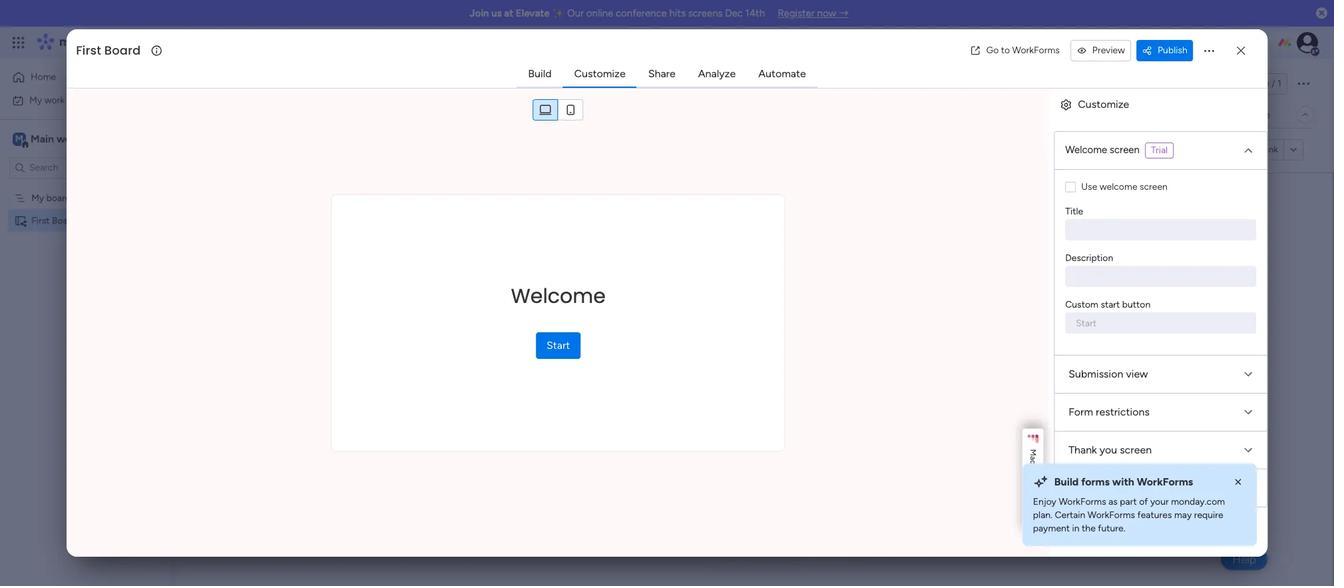 Task type: vqa. For each thing, say whether or not it's contained in the screenshot.
/
yes



Task type: describe. For each thing, give the bounding box(es) containing it.
automate inside tab list
[[759, 67, 806, 80]]

hits
[[670, 7, 686, 19]]

register now → link
[[778, 7, 849, 19]]

invite / 1 button
[[1222, 73, 1288, 95]]

invite / 1
[[1247, 78, 1282, 89]]

monday
[[59, 35, 105, 50]]

join
[[470, 7, 489, 19]]

welcome for welcome
[[511, 282, 605, 310]]

/
[[1272, 78, 1276, 89]]

build for build forms with workforms
[[1055, 476, 1079, 488]]

by
[[710, 283, 729, 305]]

copy
[[1218, 144, 1240, 155]]

screens
[[688, 7, 723, 19]]

jacob simon image
[[1298, 32, 1319, 53]]

workforms up certain at the bottom of the page
[[1059, 496, 1107, 508]]

→
[[839, 7, 849, 19]]

dec
[[726, 7, 743, 19]]

workforms up of
[[1137, 476, 1194, 488]]

integrate
[[1090, 109, 1129, 120]]

search everything image
[[1222, 36, 1235, 49]]

our
[[568, 7, 584, 19]]

form
[[1069, 406, 1094, 418]]

1 image
[[1140, 27, 1152, 42]]

start button
[[536, 332, 580, 359]]

help button
[[1222, 548, 1268, 570]]

t
[[1029, 480, 1038, 483]]

list box containing my board
[[0, 184, 170, 412]]

the
[[1082, 523, 1096, 534]]

you
[[1100, 444, 1118, 456]]

files gallery button
[[542, 104, 612, 125]]

form restrictions button
[[1055, 394, 1267, 431]]

features
[[1138, 510, 1173, 521]]

✨
[[552, 7, 565, 19]]

invite members image
[[1160, 36, 1173, 49]]

enjoy workforms as part of your monday.com plan. certain workforms features may require payment in the future.
[[1034, 496, 1226, 534]]

part
[[1121, 496, 1137, 508]]

title
[[1066, 206, 1084, 217]]

monday work management
[[59, 35, 207, 50]]

m for m
[[15, 133, 23, 144]]

1 o from the top
[[1029, 496, 1038, 501]]

first inside list box
[[31, 215, 50, 226]]

monday.com
[[1172, 496, 1226, 508]]

use
[[1082, 181, 1098, 192]]

publish button
[[1137, 40, 1193, 61]]

e
[[1029, 465, 1038, 469]]

1 horizontal spatial first
[[76, 42, 101, 59]]

welcome
[[1100, 181, 1138, 192]]

14th
[[746, 7, 765, 19]]

let's start by building your form
[[632, 283, 878, 305]]

elevate
[[516, 7, 550, 19]]

1 horizontal spatial board
[[104, 42, 141, 59]]

go to workforms button
[[965, 40, 1066, 61]]

go
[[987, 45, 999, 56]]

in
[[1073, 523, 1080, 534]]

gallery
[[573, 109, 602, 120]]

thank you screen
[[1069, 444, 1152, 456]]

thank you screen button
[[1055, 432, 1267, 469]]

analyze link
[[688, 62, 747, 86]]

build forms with workforms
[[1055, 476, 1194, 488]]

start for let's
[[669, 283, 705, 305]]

preview button
[[1071, 40, 1132, 61]]

home
[[31, 71, 56, 83]]

custom
[[1066, 299, 1099, 310]]

of
[[1140, 496, 1149, 508]]

w
[[1029, 471, 1038, 478]]

main
[[31, 132, 54, 145]]

now
[[818, 7, 837, 19]]

go to workforms
[[987, 45, 1060, 56]]

2 r from the top
[[1029, 517, 1038, 520]]

work for my
[[44, 94, 65, 106]]

files
[[552, 109, 571, 120]]

build forms with workforms alert
[[1023, 464, 1257, 546]]

activity button
[[1154, 73, 1217, 95]]

2 o from the top
[[1029, 512, 1038, 517]]

to
[[1002, 45, 1011, 56]]

help image
[[1251, 36, 1264, 49]]

screen for welcome
[[1140, 181, 1168, 192]]

main workspace
[[31, 132, 109, 145]]

management
[[134, 35, 207, 50]]

enjoy
[[1034, 496, 1057, 508]]

require
[[1195, 510, 1224, 521]]

publish
[[1158, 45, 1188, 56]]

dapulse integrations image
[[1075, 110, 1085, 120]]

submission view button
[[1055, 356, 1267, 393]]

submission
[[1069, 368, 1124, 380]]

my for my board
[[31, 192, 44, 203]]

region containing use welcome screen
[[1055, 170, 1267, 355]]

1 vertical spatial first board
[[221, 69, 331, 99]]

Search in workspace field
[[28, 160, 111, 175]]

start for custom
[[1101, 299, 1121, 310]]

more actions image
[[1203, 44, 1216, 57]]

inbox image
[[1130, 36, 1144, 49]]

link
[[1265, 144, 1279, 155]]

share link
[[638, 62, 687, 86]]



Task type: locate. For each thing, give the bounding box(es) containing it.
0 horizontal spatial build
[[528, 67, 552, 80]]

0 horizontal spatial form
[[841, 283, 878, 305]]

customize inside tab list
[[575, 67, 626, 80]]

2 vertical spatial first
[[31, 215, 50, 226]]

form inside button
[[1243, 144, 1263, 155]]

register
[[778, 7, 815, 19]]

work inside the my work button
[[44, 94, 65, 106]]

view
[[1127, 368, 1149, 380]]

option
[[0, 186, 170, 189]]

m for m a d e w i t h w o r k f o r m s
[[1029, 449, 1038, 456]]

invite
[[1247, 78, 1270, 89]]

2 horizontal spatial first
[[221, 69, 264, 99]]

your
[[801, 283, 836, 305], [1151, 496, 1169, 508]]

select product image
[[12, 36, 25, 49]]

first
[[76, 42, 101, 59], [221, 69, 264, 99], [31, 215, 50, 226]]

work
[[108, 35, 132, 50], [44, 94, 65, 106]]

notifications image
[[1101, 36, 1114, 49]]

first up home button
[[76, 42, 101, 59]]

my work button
[[8, 90, 143, 111]]

screen for you
[[1120, 444, 1152, 456]]

1 vertical spatial automate
[[1229, 109, 1271, 120]]

1 vertical spatial board
[[269, 69, 331, 99]]

my inside button
[[29, 94, 42, 106]]

0 vertical spatial work
[[108, 35, 132, 50]]

first right shareable board image
[[31, 215, 50, 226]]

screen right you
[[1120, 444, 1152, 456]]

my inside list box
[[31, 192, 44, 203]]

2 vertical spatial screen
[[1120, 444, 1152, 456]]

welcome down the dapulse integrations image
[[1066, 144, 1108, 156]]

0 horizontal spatial first
[[31, 215, 50, 226]]

trial
[[1152, 145, 1168, 156]]

my down home
[[29, 94, 42, 106]]

work right monday
[[108, 35, 132, 50]]

board
[[104, 42, 141, 59], [269, 69, 331, 99], [52, 215, 76, 226]]

0 vertical spatial o
[[1029, 496, 1038, 501]]

shareable board image
[[14, 214, 27, 227]]

1 vertical spatial my
[[31, 192, 44, 203]]

1 vertical spatial first board field
[[218, 69, 335, 99]]

with
[[1113, 476, 1135, 488]]

my left board
[[31, 192, 44, 203]]

customize up gallery
[[575, 67, 626, 80]]

1
[[1278, 78, 1282, 89]]

0 horizontal spatial automate
[[759, 67, 806, 80]]

region
[[1055, 170, 1267, 355]]

board down board
[[52, 215, 76, 226]]

building
[[733, 283, 797, 305]]

copy form link
[[1218, 144, 1279, 155]]

show board description image
[[341, 77, 357, 91]]

1 horizontal spatial your
[[1151, 496, 1169, 508]]

0 vertical spatial welcome
[[1066, 144, 1108, 156]]

1 vertical spatial o
[[1029, 512, 1038, 517]]

0 vertical spatial m
[[15, 133, 23, 144]]

0 horizontal spatial work
[[44, 94, 65, 106]]

preview
[[1093, 45, 1126, 56]]

1 vertical spatial welcome
[[511, 282, 605, 310]]

1 vertical spatial customize
[[1079, 98, 1130, 111]]

m a d e w i t h w o r k f o r m s button
[[1023, 429, 1044, 536]]

screen right welcome
[[1140, 181, 1168, 192]]

r up the 'f'
[[1029, 501, 1038, 504]]

1 vertical spatial first
[[221, 69, 264, 99]]

activity
[[1159, 78, 1192, 89]]

tab list
[[517, 61, 818, 88]]

home button
[[8, 67, 143, 88]]

build
[[528, 67, 552, 80], [1055, 476, 1079, 488]]

workforms up future.
[[1088, 510, 1136, 521]]

r down the 'f'
[[1029, 517, 1038, 520]]

start
[[546, 339, 570, 352]]

1 horizontal spatial customize
[[1079, 98, 1130, 111]]

at
[[504, 7, 514, 19]]

0 horizontal spatial board
[[52, 215, 76, 226]]

2 vertical spatial board
[[52, 215, 76, 226]]

0 vertical spatial customize
[[575, 67, 626, 80]]

board
[[46, 192, 71, 203]]

0 vertical spatial my
[[29, 94, 42, 106]]

welcome for welcome screen
[[1066, 144, 1108, 156]]

1 horizontal spatial welcome
[[1066, 144, 1108, 156]]

workforms inside button
[[1013, 45, 1060, 56]]

automate down register
[[759, 67, 806, 80]]

board left show board description icon
[[269, 69, 331, 99]]

1 horizontal spatial first board field
[[218, 69, 335, 99]]

m inside button
[[1029, 449, 1038, 456]]

build inside alert
[[1055, 476, 1079, 488]]

payment
[[1034, 523, 1070, 534]]

copy form link button
[[1193, 139, 1284, 161]]

first board
[[76, 42, 141, 59], [221, 69, 331, 99], [31, 215, 76, 226]]

1 horizontal spatial form
[[1243, 144, 1263, 155]]

m a d e w i t h w o r k f o r m s
[[1029, 449, 1038, 530]]

screen inside dropdown button
[[1120, 444, 1152, 456]]

automate down invite / 1 'button'
[[1229, 109, 1271, 120]]

o up m
[[1029, 512, 1038, 517]]

future.
[[1099, 523, 1126, 534]]

1 vertical spatial form
[[841, 283, 878, 305]]

build for build
[[528, 67, 552, 80]]

workspace image
[[13, 132, 26, 146]]

w
[[1029, 489, 1038, 496]]

welcome up start on the left of the page
[[511, 282, 605, 310]]

1 vertical spatial screen
[[1140, 181, 1168, 192]]

0 vertical spatial screen
[[1110, 144, 1140, 156]]

a
[[1029, 456, 1038, 460]]

your up features in the bottom right of the page
[[1151, 496, 1169, 508]]

0 vertical spatial automate
[[759, 67, 806, 80]]

automate link
[[748, 62, 817, 86]]

register now →
[[778, 7, 849, 19]]

plan.
[[1034, 510, 1053, 521]]

may
[[1175, 510, 1192, 521]]

0 horizontal spatial customize
[[575, 67, 626, 80]]

help
[[1233, 553, 1257, 566]]

workforms right to
[[1013, 45, 1060, 56]]

screen
[[1110, 144, 1140, 156], [1140, 181, 1168, 192], [1120, 444, 1152, 456]]

tab list containing build
[[517, 61, 818, 88]]

customize up welcome screen at top right
[[1079, 98, 1130, 111]]

customize link
[[564, 62, 637, 86]]

apps image
[[1189, 36, 1202, 49]]

0 vertical spatial board
[[104, 42, 141, 59]]

board up home button
[[104, 42, 141, 59]]

automate
[[759, 67, 806, 80], [1229, 109, 1271, 120]]

0 horizontal spatial first board field
[[73, 42, 149, 59]]

first right shareable board icon
[[221, 69, 264, 99]]

let's
[[632, 283, 665, 305]]

shareable board image
[[198, 76, 214, 92]]

m up the d
[[1029, 449, 1038, 456]]

m left main
[[15, 133, 23, 144]]

welcome
[[1066, 144, 1108, 156], [511, 282, 605, 310]]

build up files gallery button
[[528, 67, 552, 80]]

conference
[[616, 7, 667, 19]]

workspace selection element
[[13, 131, 111, 148]]

r
[[1029, 501, 1038, 504], [1029, 517, 1038, 520]]

0 vertical spatial first board
[[76, 42, 141, 59]]

files gallery
[[552, 109, 602, 120]]

1 horizontal spatial work
[[108, 35, 132, 50]]

my for my work
[[29, 94, 42, 106]]

start left the button
[[1101, 299, 1121, 310]]

online
[[587, 7, 614, 19]]

work down home
[[44, 94, 65, 106]]

close image
[[1232, 476, 1245, 489]]

my work
[[29, 94, 65, 106]]

m inside workspace "image"
[[15, 133, 23, 144]]

First Board field
[[73, 42, 149, 59], [218, 69, 335, 99]]

work for monday
[[108, 35, 132, 50]]

0 vertical spatial first board field
[[73, 42, 149, 59]]

0 horizontal spatial your
[[801, 283, 836, 305]]

m
[[1029, 520, 1038, 526]]

share
[[649, 67, 676, 80]]

start left by
[[669, 283, 705, 305]]

1 horizontal spatial start
[[1101, 299, 1121, 310]]

1 horizontal spatial automate
[[1229, 109, 1271, 120]]

join us at elevate ✨ our online conference hits screens dec 14th
[[470, 7, 765, 19]]

0 vertical spatial form
[[1243, 144, 1263, 155]]

1 vertical spatial r
[[1029, 517, 1038, 520]]

0 vertical spatial first
[[76, 42, 101, 59]]

1 horizontal spatial build
[[1055, 476, 1079, 488]]

my
[[29, 94, 42, 106], [31, 192, 44, 203]]

use welcome screen
[[1082, 181, 1168, 192]]

your right building
[[801, 283, 836, 305]]

2 vertical spatial first board
[[31, 215, 76, 226]]

customize
[[575, 67, 626, 80], [1079, 98, 1130, 111]]

2 horizontal spatial board
[[269, 69, 331, 99]]

k
[[1029, 504, 1038, 508]]

0 vertical spatial your
[[801, 283, 836, 305]]

forms
[[1082, 476, 1110, 488]]

form restrictions
[[1069, 406, 1150, 418]]

group
[[533, 99, 583, 121]]

1 vertical spatial m
[[1029, 449, 1038, 456]]

0 horizontal spatial start
[[669, 283, 705, 305]]

workspace
[[57, 132, 109, 145]]

your inside 'enjoy workforms as part of your monday.com plan. certain workforms features may require payment in the future.'
[[1151, 496, 1169, 508]]

0 horizontal spatial m
[[15, 133, 23, 144]]

h
[[1029, 483, 1038, 487]]

certain
[[1055, 510, 1086, 521]]

d
[[1029, 460, 1038, 465]]

1 horizontal spatial m
[[1029, 449, 1038, 456]]

build left forms
[[1055, 476, 1079, 488]]

1 vertical spatial your
[[1151, 496, 1169, 508]]

build link
[[518, 62, 563, 86]]

0 vertical spatial build
[[528, 67, 552, 80]]

welcome screen
[[1066, 144, 1140, 156]]

o up k
[[1029, 496, 1038, 501]]

remove from favorites image
[[363, 77, 377, 90]]

1 vertical spatial build
[[1055, 476, 1079, 488]]

start inside region
[[1101, 299, 1121, 310]]

collapse board header image
[[1301, 109, 1312, 120]]

s
[[1029, 526, 1038, 530]]

build inside tab list
[[528, 67, 552, 80]]

0 horizontal spatial welcome
[[511, 282, 605, 310]]

list box
[[0, 184, 170, 412]]

as
[[1109, 496, 1118, 508]]

1 r from the top
[[1029, 501, 1038, 504]]

0 vertical spatial r
[[1029, 501, 1038, 504]]

f
[[1029, 508, 1038, 512]]

screen left 'trial'
[[1110, 144, 1140, 156]]

1 vertical spatial work
[[44, 94, 65, 106]]

description
[[1066, 252, 1114, 264]]



